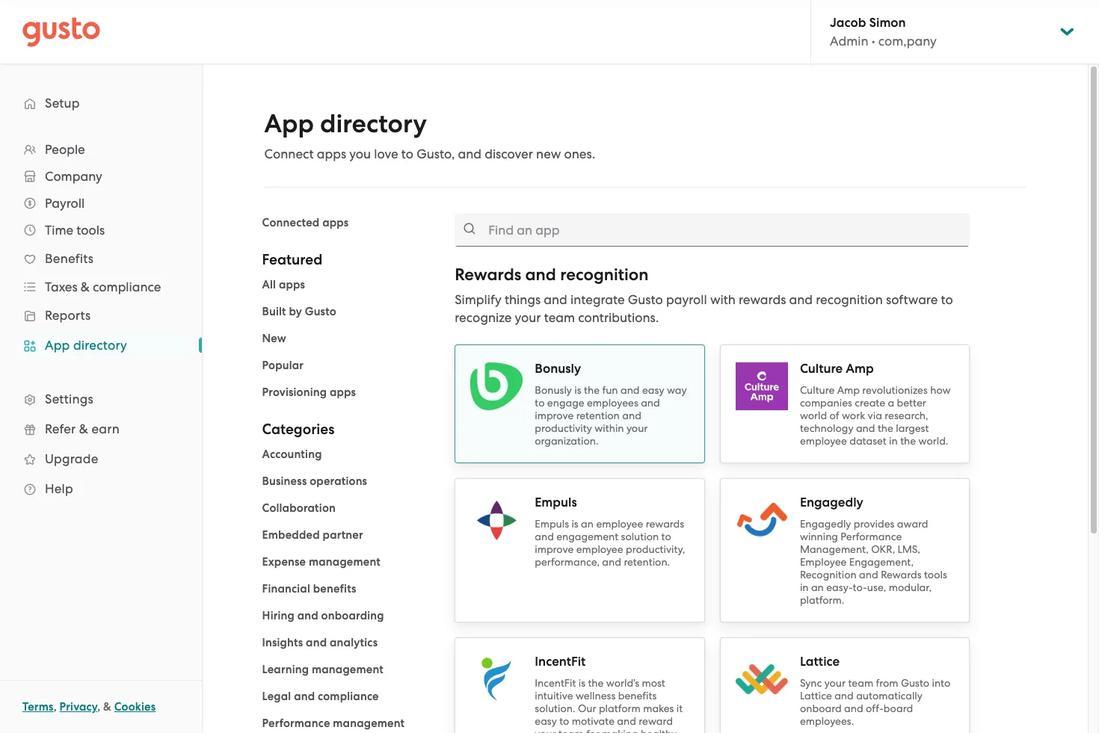 Task type: locate. For each thing, give the bounding box(es) containing it.
1 vertical spatial improve
[[535, 544, 574, 555]]

benefits up hiring and onboarding
[[313, 582, 356, 596]]

refer
[[45, 422, 76, 437]]

home image
[[22, 17, 100, 47]]

to down the solution.
[[559, 715, 569, 727]]

1 horizontal spatial an
[[811, 582, 824, 594]]

performance down provides
[[841, 531, 902, 543]]

1 vertical spatial bonusly
[[535, 384, 572, 396]]

to inside app directory connect apps you love to gusto, and discover new ones.
[[401, 147, 413, 161]]

management for performance management
[[333, 717, 405, 730]]

it
[[676, 703, 683, 715]]

retention.
[[624, 556, 670, 568]]

bonusly
[[535, 361, 581, 377], [535, 384, 572, 396]]

2 vertical spatial is
[[578, 677, 585, 689]]

incentfit logo image
[[470, 653, 523, 706]]

to up productivity,
[[661, 531, 671, 543]]

team down integrate
[[544, 310, 575, 325]]

an inside "empuls empuls is an employee rewards and engagement solution to improve employee productivity, performance, and retention."
[[581, 518, 594, 530]]

0 vertical spatial rewards
[[739, 292, 786, 307]]

1 empuls from the top
[[535, 495, 577, 511]]

0 vertical spatial incentfit
[[535, 654, 586, 670]]

& inside dropdown button
[[81, 280, 90, 295]]

1 vertical spatial performance
[[262, 717, 330, 730]]

0 vertical spatial tools
[[76, 223, 105, 238]]

0 horizontal spatial tools
[[76, 223, 105, 238]]

lattice up sync
[[800, 654, 840, 670]]

1 lattice from the top
[[800, 654, 840, 670]]

to left engage
[[535, 397, 545, 409]]

tools down payroll dropdown button
[[76, 223, 105, 238]]

is inside bonusly bonusly is the fun and easy way to engage employees and improve retention and productivity within your organization.
[[574, 384, 581, 396]]

business
[[262, 475, 307, 488]]

embedded
[[262, 529, 320, 542]]

& left cookies button
[[103, 701, 111, 714]]

0 horizontal spatial ,
[[54, 701, 57, 714]]

learning management link
[[262, 663, 384, 677]]

intuitive
[[535, 690, 573, 702]]

is up engagement
[[572, 518, 578, 530]]

list
[[0, 136, 202, 504], [262, 276, 432, 401], [262, 446, 432, 733]]

0 vertical spatial app
[[264, 108, 314, 139]]

0 vertical spatial management
[[309, 555, 381, 569]]

, left "privacy" link
[[54, 701, 57, 714]]

management down the analytics
[[312, 663, 384, 677]]

financial benefits link
[[262, 582, 356, 596]]

0 vertical spatial culture
[[800, 361, 843, 377]]

1 horizontal spatial gusto
[[628, 292, 663, 307]]

2 horizontal spatial gusto
[[901, 677, 929, 689]]

management for learning management
[[312, 663, 384, 677]]

1 horizontal spatial recognition
[[816, 292, 883, 307]]

1 vertical spatial amp
[[837, 384, 860, 396]]

0 horizontal spatial rewards
[[646, 518, 684, 530]]

modular,
[[889, 582, 932, 594]]

, left cookies button
[[97, 701, 100, 714]]

create
[[855, 397, 885, 409]]

bonusly bonusly is the fun and easy way to engage employees and improve retention and productivity within your organization.
[[535, 361, 687, 447]]

within
[[595, 422, 624, 434]]

0 horizontal spatial compliance
[[93, 280, 161, 295]]

your right sync
[[824, 677, 846, 689]]

you
[[349, 147, 371, 161]]

cookies
[[114, 701, 156, 714]]

1 vertical spatial team
[[848, 677, 873, 689]]

1 vertical spatial an
[[811, 582, 824, 594]]

2 lattice from the top
[[800, 690, 832, 702]]

companies
[[800, 397, 852, 409]]

1 incentfit from the top
[[535, 654, 586, 670]]

0 vertical spatial benefits
[[313, 582, 356, 596]]

recognition left 'software'
[[816, 292, 883, 307]]

rewards right with
[[739, 292, 786, 307]]

the left fun
[[584, 384, 600, 396]]

is inside incentfit incentfit is the world's most intuitive wellness benefits solution. our platform makes it easy to motivate and reward your team for making hea
[[578, 677, 585, 689]]

fun
[[602, 384, 618, 396]]

1 vertical spatial management
[[312, 663, 384, 677]]

1 horizontal spatial rewards
[[739, 292, 786, 307]]

None search field
[[455, 214, 970, 247]]

in inside engagedly engagedly provides award winning performance management, okr, lms, employee engagement, recognition and rewards tools in an easy-to-use, modular, platform.
[[800, 582, 809, 594]]

compliance up reports link
[[93, 280, 161, 295]]

team inside incentfit incentfit is the world's most intuitive wellness benefits solution. our platform makes it easy to motivate and reward your team for making hea
[[559, 728, 584, 733]]

discover
[[485, 147, 533, 161]]

team left from
[[848, 677, 873, 689]]

& for compliance
[[81, 280, 90, 295]]

improve up "productivity"
[[535, 410, 574, 422]]

your inside incentfit incentfit is the world's most intuitive wellness benefits solution. our platform makes it easy to motivate and reward your team for making hea
[[535, 728, 556, 733]]

upgrade
[[45, 452, 98, 467]]

& left 'earn'
[[79, 422, 88, 437]]

1 horizontal spatial ,
[[97, 701, 100, 714]]

1 vertical spatial tools
[[924, 569, 947, 581]]

app inside app directory link
[[45, 338, 70, 353]]

management down partner
[[309, 555, 381, 569]]

app
[[264, 108, 314, 139], [45, 338, 70, 353]]

0 vertical spatial compliance
[[93, 280, 161, 295]]

app directory connect apps you love to gusto, and discover new ones.
[[264, 108, 595, 161]]

0 horizontal spatial in
[[800, 582, 809, 594]]

team inside lattice sync your team from gusto into lattice and automatically onboard and off-board employees.
[[848, 677, 873, 689]]

1 vertical spatial incentfit
[[535, 677, 576, 689]]

0 vertical spatial rewards
[[455, 265, 521, 285]]

is for incentfit
[[578, 677, 585, 689]]

1 vertical spatial benefits
[[618, 690, 657, 702]]

2 improve from the top
[[535, 544, 574, 555]]

the up wellness
[[588, 677, 604, 689]]

app for app directory connect apps you love to gusto, and discover new ones.
[[264, 108, 314, 139]]

rewards
[[455, 265, 521, 285], [881, 569, 922, 581]]

is up wellness
[[578, 677, 585, 689]]

App Search field
[[455, 214, 970, 247]]

apps
[[317, 147, 346, 161], [322, 216, 349, 230], [279, 278, 305, 292], [330, 386, 356, 399]]

directory down reports link
[[73, 338, 127, 353]]

award
[[897, 518, 928, 530]]

rewards inside rewards and recognition simplify things and integrate gusto payroll with rewards and recognition software to recognize your team contributions.
[[739, 292, 786, 307]]

compliance
[[93, 280, 161, 295], [318, 690, 379, 704]]

apps right "connected"
[[322, 216, 349, 230]]

management down legal and compliance link
[[333, 717, 405, 730]]

provides
[[854, 518, 894, 530]]

0 horizontal spatial an
[[581, 518, 594, 530]]

tools inside dropdown button
[[76, 223, 105, 238]]

to inside "empuls empuls is an employee rewards and engagement solution to improve employee productivity, performance, and retention."
[[661, 531, 671, 543]]

app up connect
[[264, 108, 314, 139]]

0 vertical spatial employee
[[800, 435, 847, 447]]

performance inside list
[[262, 717, 330, 730]]

time tools
[[45, 223, 105, 238]]

engagement
[[556, 531, 618, 543]]

in up the "platform."
[[800, 582, 809, 594]]

1 horizontal spatial performance
[[841, 531, 902, 543]]

connected apps
[[262, 216, 349, 230]]

in down largest
[[889, 435, 898, 447]]

all apps link
[[262, 278, 305, 292]]

way
[[667, 384, 687, 396]]

1 horizontal spatial benefits
[[618, 690, 657, 702]]

1 horizontal spatial tools
[[924, 569, 947, 581]]

0 horizontal spatial performance
[[262, 717, 330, 730]]

0 horizontal spatial recognition
[[560, 265, 649, 285]]

0 horizontal spatial app
[[45, 338, 70, 353]]

1 vertical spatial in
[[800, 582, 809, 594]]

lattice sync your team from gusto into lattice and automatically onboard and off-board employees.
[[800, 654, 950, 727]]

2 , from the left
[[97, 701, 100, 714]]

tools up modular,
[[924, 569, 947, 581]]

makes
[[643, 703, 674, 715]]

2 culture from the top
[[800, 384, 835, 396]]

performance
[[841, 531, 902, 543], [262, 717, 330, 730]]

0 horizontal spatial directory
[[73, 338, 127, 353]]

1 vertical spatial rewards
[[646, 518, 684, 530]]

an up engagement
[[581, 518, 594, 530]]

improve inside bonusly bonusly is the fun and easy way to engage employees and improve retention and productivity within your organization.
[[535, 410, 574, 422]]

0 vertical spatial lattice
[[800, 654, 840, 670]]

0 vertical spatial easy
[[642, 384, 664, 396]]

your right within
[[626, 422, 648, 434]]

recognition up integrate
[[560, 265, 649, 285]]

help
[[45, 481, 73, 496]]

board
[[884, 703, 913, 715]]

1 vertical spatial engagedly
[[800, 518, 851, 530]]

app down 'reports'
[[45, 338, 70, 353]]

is inside "empuls empuls is an employee rewards and engagement solution to improve employee productivity, performance, and retention."
[[572, 518, 578, 530]]

2 vertical spatial management
[[333, 717, 405, 730]]

1 horizontal spatial compliance
[[318, 690, 379, 704]]

better
[[897, 397, 926, 409]]

and inside engagedly engagedly provides award winning performance management, okr, lms, employee engagement, recognition and rewards tools in an easy-to-use, modular, platform.
[[859, 569, 878, 581]]

your down things
[[515, 310, 541, 325]]

time
[[45, 223, 73, 238]]

list containing accounting
[[262, 446, 432, 733]]

taxes & compliance
[[45, 280, 161, 295]]

your down the solution.
[[535, 728, 556, 733]]

to inside bonusly bonusly is the fun and easy way to engage employees and improve retention and productivity within your organization.
[[535, 397, 545, 409]]

to
[[401, 147, 413, 161], [941, 292, 953, 307], [535, 397, 545, 409], [661, 531, 671, 543], [559, 715, 569, 727]]

1 vertical spatial rewards
[[881, 569, 922, 581]]

the inside incentfit incentfit is the world's most intuitive wellness benefits solution. our platform makes it easy to motivate and reward your team for making hea
[[588, 677, 604, 689]]

0 horizontal spatial benefits
[[313, 582, 356, 596]]

0 vertical spatial engagedly
[[800, 495, 863, 511]]

0 vertical spatial team
[[544, 310, 575, 325]]

1 horizontal spatial rewards
[[881, 569, 922, 581]]

management
[[309, 555, 381, 569], [312, 663, 384, 677], [333, 717, 405, 730]]

1 vertical spatial is
[[572, 518, 578, 530]]

0 vertical spatial performance
[[841, 531, 902, 543]]

apps right all
[[279, 278, 305, 292]]

technology
[[800, 422, 853, 434]]

directory inside app directory connect apps you love to gusto, and discover new ones.
[[320, 108, 427, 139]]

0 vertical spatial empuls
[[535, 495, 577, 511]]

reward
[[639, 715, 673, 727]]

gusto inside list
[[305, 305, 336, 318]]

winning
[[800, 531, 838, 543]]

benefits
[[313, 582, 356, 596], [618, 690, 657, 702]]

1 vertical spatial compliance
[[318, 690, 379, 704]]

1 culture from the top
[[800, 361, 843, 377]]

compliance inside dropdown button
[[93, 280, 161, 295]]

revolutionizes
[[862, 384, 928, 396]]

software
[[886, 292, 938, 307]]

com,pany
[[878, 34, 937, 49]]

rewards up productivity,
[[646, 518, 684, 530]]

built by gusto link
[[262, 305, 336, 318]]

1 vertical spatial lattice
[[800, 690, 832, 702]]

into
[[932, 677, 950, 689]]

employees
[[587, 397, 638, 409]]

0 vertical spatial an
[[581, 518, 594, 530]]

gusto right "by"
[[305, 305, 336, 318]]

improve up performance,
[[535, 544, 574, 555]]

engagement,
[[849, 556, 914, 568]]

people
[[45, 142, 85, 157]]

use,
[[867, 582, 886, 594]]

payroll
[[666, 292, 707, 307]]

easy left the way at the right of the page
[[642, 384, 664, 396]]

rewards inside "empuls empuls is an employee rewards and engagement solution to improve employee productivity, performance, and retention."
[[646, 518, 684, 530]]

directory inside app directory link
[[73, 338, 127, 353]]

1 vertical spatial app
[[45, 338, 70, 353]]

1 vertical spatial easy
[[535, 715, 557, 727]]

platform
[[599, 703, 641, 715]]

0 vertical spatial bonusly
[[535, 361, 581, 377]]

list containing people
[[0, 136, 202, 504]]

1 vertical spatial &
[[79, 422, 88, 437]]

easy inside bonusly bonusly is the fun and easy way to engage employees and improve retention and productivity within your organization.
[[642, 384, 664, 396]]

lms,
[[898, 544, 920, 555]]

management for expense management
[[309, 555, 381, 569]]

1 horizontal spatial in
[[889, 435, 898, 447]]

1 vertical spatial recognition
[[816, 292, 883, 307]]

terms , privacy , & cookies
[[22, 701, 156, 714]]

apps left the you
[[317, 147, 346, 161]]

to right 'software'
[[941, 292, 953, 307]]

list containing all apps
[[262, 276, 432, 401]]

insights and analytics
[[262, 636, 378, 650]]

1 vertical spatial directory
[[73, 338, 127, 353]]

culture amp logo image
[[736, 362, 788, 411]]

amp
[[846, 361, 874, 377], [837, 384, 860, 396]]

rewards up modular,
[[881, 569, 922, 581]]

1 vertical spatial empuls
[[535, 518, 569, 530]]

compliance up performance management link
[[318, 690, 379, 704]]

partner
[[323, 529, 363, 542]]

employee down engagement
[[576, 544, 623, 555]]

0 vertical spatial is
[[574, 384, 581, 396]]

to right love on the left of the page
[[401, 147, 413, 161]]

connected apps link
[[262, 216, 349, 230]]

lattice up "onboard"
[[800, 690, 832, 702]]

hiring and onboarding
[[262, 609, 384, 623]]

2 engagedly from the top
[[800, 518, 851, 530]]

0 vertical spatial &
[[81, 280, 90, 295]]

gusto navigation element
[[0, 64, 202, 528]]

via
[[868, 410, 882, 422]]

easy
[[642, 384, 664, 396], [535, 715, 557, 727]]

employee up solution
[[596, 518, 643, 530]]

1 vertical spatial culture
[[800, 384, 835, 396]]

2 empuls from the top
[[535, 518, 569, 530]]

learning
[[262, 663, 309, 677]]

0 horizontal spatial gusto
[[305, 305, 336, 318]]

employee down the technology
[[800, 435, 847, 447]]

a
[[888, 397, 894, 409]]

is up engage
[[574, 384, 581, 396]]

directory for app directory
[[73, 338, 127, 353]]

taxes & compliance button
[[15, 274, 187, 301]]

1 , from the left
[[54, 701, 57, 714]]

connected
[[262, 216, 320, 230]]

performance down legal
[[262, 717, 330, 730]]

1 horizontal spatial app
[[264, 108, 314, 139]]

incentfit
[[535, 654, 586, 670], [535, 677, 576, 689]]

1 improve from the top
[[535, 410, 574, 422]]

lattice
[[800, 654, 840, 670], [800, 690, 832, 702]]

settings link
[[15, 386, 187, 413]]

easy down the solution.
[[535, 715, 557, 727]]

directory up love on the left of the page
[[320, 108, 427, 139]]

0 vertical spatial amp
[[846, 361, 874, 377]]

integrate
[[570, 292, 625, 307]]

0 vertical spatial in
[[889, 435, 898, 447]]

taxes
[[45, 280, 77, 295]]

to-
[[853, 582, 867, 594]]

from
[[876, 677, 898, 689]]

apps right provisioning
[[330, 386, 356, 399]]

0 vertical spatial directory
[[320, 108, 427, 139]]

1 horizontal spatial directory
[[320, 108, 427, 139]]

apps for connected apps
[[322, 216, 349, 230]]

gusto left into
[[901, 677, 929, 689]]

rewards up simplify
[[455, 265, 521, 285]]

an up the "platform."
[[811, 582, 824, 594]]

popular
[[262, 359, 304, 372]]

& right taxes
[[81, 280, 90, 295]]

our
[[578, 703, 596, 715]]

2 vertical spatial team
[[559, 728, 584, 733]]

app inside app directory connect apps you love to gusto, and discover new ones.
[[264, 108, 314, 139]]

1 horizontal spatial easy
[[642, 384, 664, 396]]

2 incentfit from the top
[[535, 677, 576, 689]]

0 vertical spatial improve
[[535, 410, 574, 422]]

0 horizontal spatial rewards
[[455, 265, 521, 285]]

accounting link
[[262, 448, 322, 461]]

gusto up contributions.
[[628, 292, 663, 307]]

employee
[[800, 435, 847, 447], [596, 518, 643, 530], [576, 544, 623, 555]]

insights
[[262, 636, 303, 650]]

0 horizontal spatial easy
[[535, 715, 557, 727]]

team left the for
[[559, 728, 584, 733]]

benefits down world's
[[618, 690, 657, 702]]



Task type: vqa. For each thing, say whether or not it's contained in the screenshot.
For?
no



Task type: describe. For each thing, give the bounding box(es) containing it.
benefits
[[45, 251, 94, 266]]

directory for app directory connect apps you love to gusto, and discover new ones.
[[320, 108, 427, 139]]

to inside rewards and recognition simplify things and integrate gusto payroll with rewards and recognition software to recognize your team contributions.
[[941, 292, 953, 307]]

payroll
[[45, 196, 85, 211]]

world
[[800, 410, 827, 422]]

retention
[[576, 410, 620, 422]]

embedded partner link
[[262, 529, 363, 542]]

how
[[930, 384, 951, 396]]

refer & earn link
[[15, 416, 187, 443]]

0 vertical spatial recognition
[[560, 265, 649, 285]]

jacob simon admin • com,pany
[[830, 15, 937, 49]]

the down "via"
[[878, 422, 893, 434]]

things
[[505, 292, 541, 307]]

by
[[289, 305, 302, 318]]

recognition
[[800, 569, 857, 581]]

app for app directory
[[45, 338, 70, 353]]

lattice logo image
[[736, 665, 788, 694]]

engagedly logo image
[[736, 494, 788, 547]]

•
[[872, 34, 875, 49]]

most
[[642, 677, 665, 689]]

setup
[[45, 96, 80, 111]]

tools inside engagedly engagedly provides award winning performance management, okr, lms, employee engagement, recognition and rewards tools in an easy-to-use, modular, platform.
[[924, 569, 947, 581]]

work
[[842, 410, 865, 422]]

embedded partner
[[262, 529, 363, 542]]

empuls logo image
[[470, 494, 523, 547]]

1 vertical spatial employee
[[596, 518, 643, 530]]

rewards inside engagedly engagedly provides award winning performance management, okr, lms, employee engagement, recognition and rewards tools in an easy-to-use, modular, platform.
[[881, 569, 922, 581]]

empuls empuls is an employee rewards and engagement solution to improve employee productivity, performance, and retention.
[[535, 495, 685, 568]]

and inside culture amp culture amp revolutionizes how companies create a better world of work via research, technology and the largest employee dataset in the world.
[[856, 422, 875, 434]]

management,
[[800, 544, 869, 555]]

help link
[[15, 475, 187, 502]]

team inside rewards and recognition simplify things and integrate gusto payroll with rewards and recognition software to recognize your team contributions.
[[544, 310, 575, 325]]

featured
[[262, 251, 322, 268]]

benefits link
[[15, 245, 187, 272]]

benefits inside incentfit incentfit is the world's most intuitive wellness benefits solution. our platform makes it easy to motivate and reward your team for making hea
[[618, 690, 657, 702]]

learning management
[[262, 663, 384, 677]]

built by gusto
[[262, 305, 336, 318]]

your inside bonusly bonusly is the fun and easy way to engage employees and improve retention and productivity within your organization.
[[626, 422, 648, 434]]

of
[[830, 410, 839, 422]]

your inside lattice sync your team from gusto into lattice and automatically onboard and off-board employees.
[[824, 677, 846, 689]]

employee inside culture amp culture amp revolutionizes how companies create a better world of work via research, technology and the largest employee dataset in the world.
[[800, 435, 847, 447]]

hiring and onboarding link
[[262, 609, 384, 623]]

largest
[[896, 422, 929, 434]]

rewards inside rewards and recognition simplify things and integrate gusto payroll with rewards and recognition software to recognize your team contributions.
[[455, 265, 521, 285]]

app directory link
[[15, 332, 187, 359]]

list for categories
[[262, 446, 432, 733]]

all apps
[[262, 278, 305, 292]]

simplify
[[455, 292, 501, 307]]

ones.
[[564, 147, 595, 161]]

wellness
[[576, 690, 616, 702]]

new
[[536, 147, 561, 161]]

bonusly logo image
[[470, 363, 523, 410]]

list for featured
[[262, 276, 432, 401]]

world's
[[606, 677, 639, 689]]

new link
[[262, 332, 286, 345]]

legal and compliance
[[262, 690, 379, 704]]

1 engagedly from the top
[[800, 495, 863, 511]]

is for empuls
[[572, 518, 578, 530]]

payroll button
[[15, 190, 187, 217]]

gusto,
[[417, 147, 455, 161]]

legal and compliance link
[[262, 690, 379, 704]]

operations
[[310, 475, 367, 488]]

provisioning apps link
[[262, 386, 356, 399]]

research,
[[885, 410, 928, 422]]

gusto inside lattice sync your team from gusto into lattice and automatically onboard and off-board employees.
[[901, 677, 929, 689]]

easy inside incentfit incentfit is the world's most intuitive wellness benefits solution. our platform makes it easy to motivate and reward your team for making hea
[[535, 715, 557, 727]]

2 vertical spatial &
[[103, 701, 111, 714]]

business operations link
[[262, 475, 367, 488]]

insights and analytics link
[[262, 636, 378, 650]]

earn
[[92, 422, 120, 437]]

& for earn
[[79, 422, 88, 437]]

productivity
[[535, 422, 592, 434]]

productivity,
[[626, 544, 685, 555]]

terms
[[22, 701, 54, 714]]

for
[[586, 728, 600, 733]]

compliance for legal and compliance
[[318, 690, 379, 704]]

engage
[[547, 397, 584, 409]]

organization.
[[535, 435, 598, 447]]

popular link
[[262, 359, 304, 372]]

2 vertical spatial employee
[[576, 544, 623, 555]]

all
[[262, 278, 276, 292]]

privacy
[[59, 701, 97, 714]]

dataset
[[849, 435, 886, 447]]

platform.
[[800, 594, 844, 606]]

gusto inside rewards and recognition simplify things and integrate gusto payroll with rewards and recognition software to recognize your team contributions.
[[628, 292, 663, 307]]

performance inside engagedly engagedly provides award winning performance management, okr, lms, employee engagement, recognition and rewards tools in an easy-to-use, modular, platform.
[[841, 531, 902, 543]]

the inside bonusly bonusly is the fun and easy way to engage employees and improve retention and productivity within your organization.
[[584, 384, 600, 396]]

apps inside app directory connect apps you love to gusto, and discover new ones.
[[317, 147, 346, 161]]

admin
[[830, 34, 868, 49]]

and inside app directory connect apps you love to gusto, and discover new ones.
[[458, 147, 481, 161]]

improve inside "empuls empuls is an employee rewards and engagement solution to improve employee productivity, performance, and retention."
[[535, 544, 574, 555]]

categories
[[262, 421, 334, 438]]

accounting
[[262, 448, 322, 461]]

an inside engagedly engagedly provides award winning performance management, okr, lms, employee engagement, recognition and rewards tools in an easy-to-use, modular, platform.
[[811, 582, 824, 594]]

love
[[374, 147, 398, 161]]

your inside rewards and recognition simplify things and integrate gusto payroll with rewards and recognition software to recognize your team contributions.
[[515, 310, 541, 325]]

employees.
[[800, 715, 854, 727]]

connect
[[264, 147, 314, 161]]

and inside incentfit incentfit is the world's most intuitive wellness benefits solution. our platform makes it easy to motivate and reward your team for making hea
[[617, 715, 636, 727]]

world.
[[918, 435, 948, 447]]

is for bonusly
[[574, 384, 581, 396]]

sync
[[800, 677, 822, 689]]

2 bonusly from the top
[[535, 384, 572, 396]]

performance management
[[262, 717, 405, 730]]

performance,
[[535, 556, 600, 568]]

apps for all apps
[[279, 278, 305, 292]]

motivate
[[572, 715, 615, 727]]

rewards and recognition simplify things and integrate gusto payroll with rewards and recognition software to recognize your team contributions.
[[455, 265, 953, 325]]

the down largest
[[900, 435, 916, 447]]

to inside incentfit incentfit is the world's most intuitive wellness benefits solution. our platform makes it easy to motivate and reward your team for making hea
[[559, 715, 569, 727]]

1 bonusly from the top
[[535, 361, 581, 377]]

apps for provisioning apps
[[330, 386, 356, 399]]

compliance for taxes & compliance
[[93, 280, 161, 295]]

simon
[[869, 15, 906, 31]]

cookies button
[[114, 698, 156, 716]]

in inside culture amp culture amp revolutionizes how companies create a better world of work via research, technology and the largest employee dataset in the world.
[[889, 435, 898, 447]]



